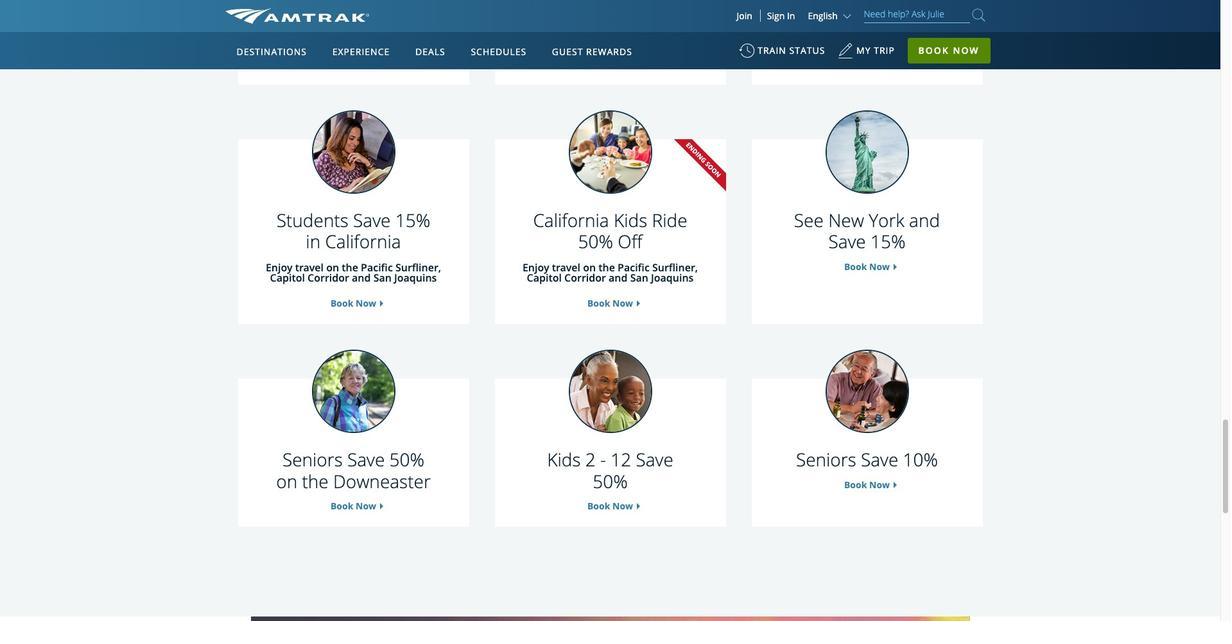 Task type: describe. For each thing, give the bounding box(es) containing it.
regions map image
[[273, 107, 581, 287]]

Please enter your search item search field
[[864, 6, 970, 23]]

seniors save 50% on the downeaster
[[276, 448, 431, 494]]

york
[[869, 208, 905, 232]]

-
[[601, 448, 606, 472]]

corridor for 50%
[[565, 271, 606, 285]]

students
[[277, 208, 349, 232]]

english
[[808, 10, 838, 22]]

new
[[829, 208, 865, 232]]

the inside seniors save 50% on the downeaster
[[302, 469, 329, 494]]

seniors for seniors save 10%
[[797, 448, 857, 472]]

admission
[[357, 31, 409, 45]]

save 5% on admission
[[299, 31, 409, 45]]

guest
[[552, 46, 584, 58]]

ride
[[652, 208, 688, 232]]

travel for 50%
[[552, 261, 581, 275]]

seniors save 10%
[[797, 448, 939, 472]]

in
[[788, 10, 796, 22]]

guest rewards
[[552, 46, 633, 58]]

california inside california kids ride 50% off
[[533, 208, 609, 232]]

15% inside see new york and save 15%
[[871, 230, 906, 254]]

see
[[795, 208, 824, 232]]

see new york and save 15%
[[795, 208, 941, 254]]

12
[[611, 448, 632, 472]]

destinations button
[[232, 34, 312, 70]]

pacific for california
[[361, 261, 393, 275]]

50% inside california kids ride 50% off
[[578, 230, 614, 254]]

50% inside kids 2 - 12 save 50%
[[593, 469, 628, 494]]

enjoy for california kids ride 50% off
[[523, 261, 550, 275]]

sign
[[768, 10, 785, 22]]

status
[[790, 44, 826, 57]]

enjoy travel on the pacific surfliner, capitol corridor and san joaquins for california
[[266, 261, 441, 285]]

in
[[306, 230, 321, 254]]

seniors for seniors save 50% on the downeaster
[[283, 448, 343, 472]]

book now button
[[908, 38, 991, 64]]

surfliner, for students save 15% in california
[[396, 261, 441, 275]]

joaquins for california kids ride 50% off
[[651, 271, 694, 285]]

book
[[919, 44, 950, 57]]

joaquins for students save 15% in california
[[394, 271, 437, 285]]

corridor for in
[[308, 271, 349, 285]]

deals
[[416, 46, 446, 58]]

50% inside seniors save 50% on the downeaster
[[390, 448, 425, 472]]

capitol for california kids ride 50% off
[[527, 271, 562, 285]]

and for students save 15% in california
[[352, 271, 371, 285]]

schedules link
[[466, 32, 532, 69]]

trip
[[874, 44, 895, 57]]

book now
[[919, 44, 980, 57]]

san for off
[[631, 271, 649, 285]]

my trip
[[857, 44, 895, 57]]

train status
[[758, 44, 826, 57]]

save inside seniors save 50% on the downeaster
[[348, 448, 385, 472]]

san for california
[[374, 271, 392, 285]]



Task type: locate. For each thing, give the bounding box(es) containing it.
experience button
[[327, 34, 395, 70]]

1 joaquins from the left
[[394, 271, 437, 285]]

2 enjoy travel on the pacific surfliner, capitol corridor and san joaquins from the left
[[523, 261, 698, 285]]

application
[[273, 107, 581, 287]]

0 horizontal spatial california
[[325, 230, 401, 254]]

students save 15% in california
[[277, 208, 431, 254]]

seniors
[[283, 448, 343, 472], [797, 448, 857, 472]]

capitol for students save 15% in california
[[270, 271, 305, 285]]

1 horizontal spatial and
[[609, 271, 628, 285]]

guest rewards button
[[547, 34, 638, 70]]

0 horizontal spatial the
[[302, 469, 329, 494]]

1 horizontal spatial seniors
[[797, 448, 857, 472]]

kids inside kids 2 - 12 save 50%
[[547, 448, 581, 472]]

train status link
[[740, 39, 826, 70]]

enjoy for students save 15% in california
[[266, 261, 293, 275]]

1 horizontal spatial joaquins
[[651, 271, 694, 285]]

15%
[[396, 208, 431, 232], [871, 230, 906, 254]]

2 pacific from the left
[[618, 261, 650, 275]]

banner containing join
[[0, 0, 1221, 297]]

surfliner, for california kids ride 50% off
[[653, 261, 698, 275]]

kids
[[614, 208, 648, 232], [547, 448, 581, 472]]

and for california kids ride 50% off
[[609, 271, 628, 285]]

california inside students save 15% in california
[[325, 230, 401, 254]]

banner
[[0, 0, 1221, 297]]

save inside kids 2 - 12 save 50%
[[636, 448, 674, 472]]

2
[[586, 448, 596, 472]]

corridor down in
[[308, 271, 349, 285]]

1 horizontal spatial 15%
[[871, 230, 906, 254]]

2 surfliner, from the left
[[653, 261, 698, 275]]

kids 2 - 12 save 50%
[[547, 448, 674, 494]]

1 horizontal spatial california
[[533, 208, 609, 232]]

1 enjoy travel on the pacific surfliner, capitol corridor and san joaquins from the left
[[266, 261, 441, 285]]

1 capitol from the left
[[270, 271, 305, 285]]

and inside see new york and save 15%
[[910, 208, 941, 232]]

1 horizontal spatial enjoy travel on the pacific surfliner, capitol corridor and san joaquins
[[523, 261, 698, 285]]

1 pacific from the left
[[361, 261, 393, 275]]

1 horizontal spatial kids
[[614, 208, 648, 232]]

capitol
[[270, 271, 305, 285], [527, 271, 562, 285]]

san
[[374, 271, 392, 285], [631, 271, 649, 285]]

california kids ride 50% off
[[533, 208, 688, 254]]

0 horizontal spatial pacific
[[361, 261, 393, 275]]

san down students save 15% in california
[[374, 271, 392, 285]]

2 horizontal spatial and
[[910, 208, 941, 232]]

deals button
[[410, 34, 451, 70]]

1 horizontal spatial san
[[631, 271, 649, 285]]

1 san from the left
[[374, 271, 392, 285]]

1 horizontal spatial the
[[342, 261, 358, 275]]

seniors inside seniors save 50% on the downeaster
[[283, 448, 343, 472]]

1 seniors from the left
[[283, 448, 343, 472]]

2 travel from the left
[[552, 261, 581, 275]]

experience
[[333, 46, 390, 58]]

the for off
[[599, 261, 615, 275]]

0 horizontal spatial enjoy
[[266, 261, 293, 275]]

1 enjoy from the left
[[266, 261, 293, 275]]

join button
[[729, 10, 761, 22]]

2 joaquins from the left
[[651, 271, 694, 285]]

0 horizontal spatial surfliner,
[[396, 261, 441, 275]]

15% inside students save 15% in california
[[396, 208, 431, 232]]

on
[[342, 31, 354, 45], [326, 261, 339, 275], [583, 261, 596, 275], [276, 469, 298, 494]]

1 horizontal spatial pacific
[[618, 261, 650, 275]]

0 horizontal spatial travel
[[295, 261, 324, 275]]

my trip button
[[838, 39, 895, 70]]

downeaster
[[333, 469, 431, 494]]

off
[[618, 230, 643, 254]]

save inside see new york and save 15%
[[829, 230, 866, 254]]

1 vertical spatial kids
[[547, 448, 581, 472]]

and
[[910, 208, 941, 232], [352, 271, 371, 285], [609, 271, 628, 285]]

rewards
[[587, 46, 633, 58]]

travel down california kids ride 50% off
[[552, 261, 581, 275]]

1 horizontal spatial travel
[[552, 261, 581, 275]]

train
[[758, 44, 787, 57]]

enjoy travel on the pacific surfliner, capitol corridor and san joaquins
[[266, 261, 441, 285], [523, 261, 698, 285]]

2 horizontal spatial the
[[599, 261, 615, 275]]

0 horizontal spatial kids
[[547, 448, 581, 472]]

2 enjoy from the left
[[523, 261, 550, 275]]

2 corridor from the left
[[565, 271, 606, 285]]

california
[[533, 208, 609, 232], [325, 230, 401, 254]]

sign in button
[[768, 10, 796, 22]]

english button
[[808, 10, 855, 22]]

0 vertical spatial kids
[[614, 208, 648, 232]]

enjoy travel on the pacific surfliner, capitol corridor and san joaquins down the off
[[523, 261, 698, 285]]

0 horizontal spatial corridor
[[308, 271, 349, 285]]

now
[[870, 25, 890, 37], [356, 58, 376, 70], [870, 261, 890, 273], [356, 297, 376, 310], [613, 297, 633, 310], [870, 479, 890, 491], [356, 501, 376, 513], [613, 501, 633, 513]]

search icon image
[[973, 6, 986, 24]]

kids left ride
[[614, 208, 648, 232]]

application inside banner
[[273, 107, 581, 287]]

book
[[845, 25, 868, 37], [331, 58, 354, 70], [845, 261, 868, 273], [331, 297, 354, 310], [588, 297, 611, 310], [845, 479, 868, 491], [331, 501, 354, 513], [588, 501, 611, 513]]

travel down in
[[295, 261, 324, 275]]

pacific for off
[[618, 261, 650, 275]]

and right york
[[910, 208, 941, 232]]

0 horizontal spatial san
[[374, 271, 392, 285]]

enjoy
[[266, 261, 293, 275], [523, 261, 550, 275]]

now
[[954, 44, 980, 57]]

0 horizontal spatial and
[[352, 271, 371, 285]]

1 horizontal spatial surfliner,
[[653, 261, 698, 275]]

surfliner,
[[396, 261, 441, 275], [653, 261, 698, 275]]

destinations
[[237, 46, 307, 58]]

0 horizontal spatial seniors
[[283, 448, 343, 472]]

enjoy travel on the pacific surfliner, capitol corridor and san joaquins down students save 15% in california
[[266, 261, 441, 285]]

joaquins
[[394, 271, 437, 285], [651, 271, 694, 285]]

san down the off
[[631, 271, 649, 285]]

california right in
[[325, 230, 401, 254]]

travel
[[295, 261, 324, 275], [552, 261, 581, 275]]

50%
[[578, 230, 614, 254], [390, 448, 425, 472], [593, 469, 628, 494]]

my
[[857, 44, 871, 57]]

0 horizontal spatial enjoy travel on the pacific surfliner, capitol corridor and san joaquins
[[266, 261, 441, 285]]

sign in
[[768, 10, 796, 22]]

kids left 2
[[547, 448, 581, 472]]

corridor
[[308, 271, 349, 285], [565, 271, 606, 285]]

1 horizontal spatial capitol
[[527, 271, 562, 285]]

schedules
[[471, 46, 527, 58]]

enjoy travel on the pacific surfliner, capitol corridor and san joaquins for off
[[523, 261, 698, 285]]

5%
[[324, 31, 339, 45]]

pacific down the off
[[618, 261, 650, 275]]

1 horizontal spatial enjoy
[[523, 261, 550, 275]]

1 horizontal spatial corridor
[[565, 271, 606, 285]]

corridor down california kids ride 50% off
[[565, 271, 606, 285]]

2 san from the left
[[631, 271, 649, 285]]

save
[[299, 31, 322, 45], [353, 208, 391, 232], [829, 230, 866, 254], [348, 448, 385, 472], [636, 448, 674, 472], [861, 448, 899, 472]]

0 horizontal spatial 15%
[[396, 208, 431, 232]]

1 corridor from the left
[[308, 271, 349, 285]]

save inside students save 15% in california
[[353, 208, 391, 232]]

pacific down students save 15% in california
[[361, 261, 393, 275]]

travel for in
[[295, 261, 324, 275]]

join
[[737, 10, 753, 22]]

1 travel from the left
[[295, 261, 324, 275]]

pacific
[[361, 261, 393, 275], [618, 261, 650, 275]]

0 horizontal spatial capitol
[[270, 271, 305, 285]]

2 capitol from the left
[[527, 271, 562, 285]]

on inside seniors save 50% on the downeaster
[[276, 469, 298, 494]]

2 seniors from the left
[[797, 448, 857, 472]]

book now link
[[845, 25, 890, 37], [331, 58, 376, 70], [845, 261, 890, 273], [331, 297, 376, 310], [588, 297, 633, 310], [845, 479, 890, 491], [331, 501, 376, 513], [588, 501, 633, 513]]

book now
[[845, 25, 890, 37], [331, 58, 376, 70], [845, 261, 890, 273], [331, 297, 376, 310], [588, 297, 633, 310], [845, 479, 890, 491], [331, 501, 376, 513], [588, 501, 633, 513]]

kids inside california kids ride 50% off
[[614, 208, 648, 232]]

1 surfliner, from the left
[[396, 261, 441, 275]]

10%
[[904, 448, 939, 472]]

amtrak image
[[225, 8, 369, 24]]

and down students save 15% in california
[[352, 271, 371, 285]]

the
[[342, 261, 358, 275], [599, 261, 615, 275], [302, 469, 329, 494]]

0 horizontal spatial joaquins
[[394, 271, 437, 285]]

california left the off
[[533, 208, 609, 232]]

and down the off
[[609, 271, 628, 285]]

the for california
[[342, 261, 358, 275]]



Task type: vqa. For each thing, say whether or not it's contained in the screenshot.
top Susquehanna
no



